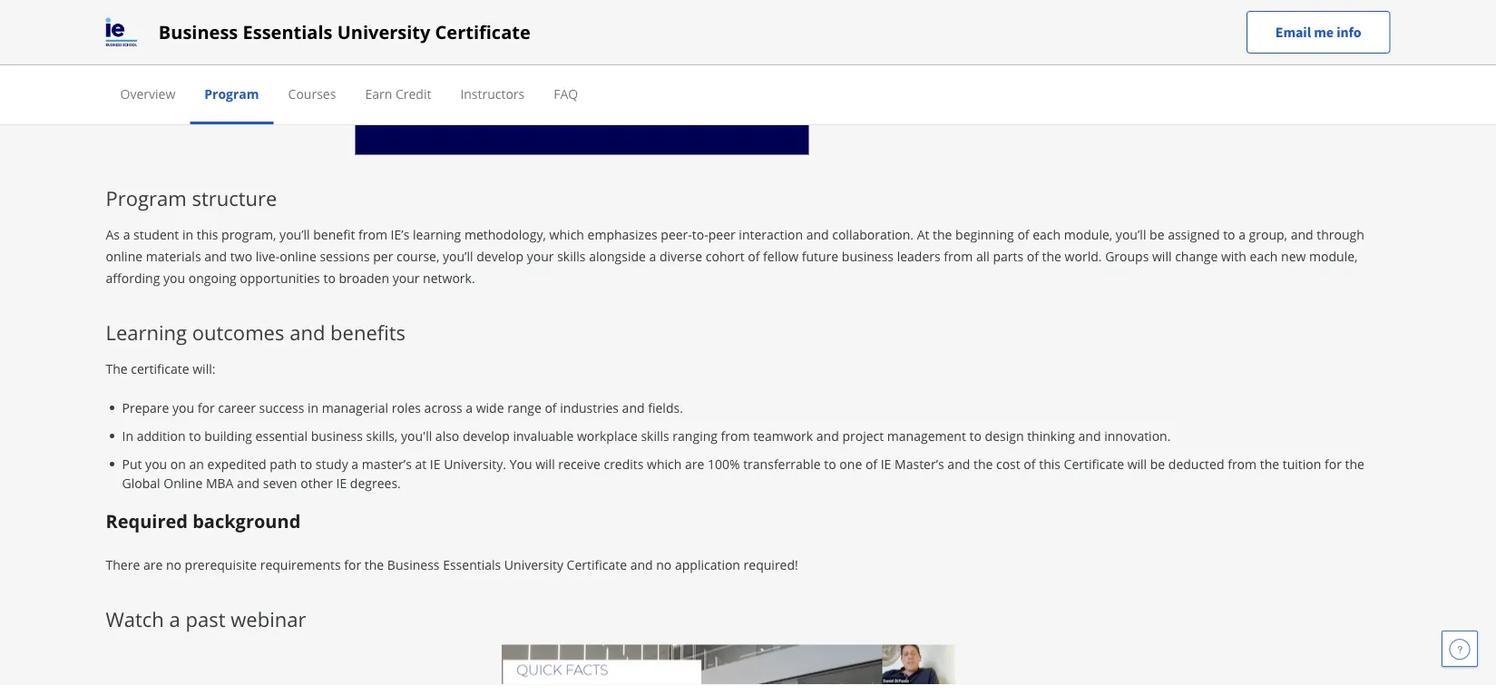 Task type: describe. For each thing, give the bounding box(es) containing it.
1 horizontal spatial certificate
[[567, 556, 627, 573]]

skills,
[[366, 427, 398, 444]]

a inside prepare you for career success in managerial roles across a wide range of industries and fields. list item
[[466, 399, 473, 416]]

alongside
[[589, 247, 646, 265]]

credit
[[396, 85, 431, 102]]

from left all
[[944, 247, 973, 265]]

faq
[[554, 85, 578, 102]]

ongoing
[[188, 269, 237, 286]]

0 horizontal spatial certificate
[[435, 20, 531, 44]]

watch
[[106, 605, 164, 633]]

expedited
[[207, 455, 266, 472]]

with
[[1221, 247, 1247, 265]]

this inside put you on an expedited path to study a master's at ie university. you will receive credits which are 100% transferrable to one of ie master's and the cost of this certificate will be deducted from the tuition for the global online mba and seven other ie degrees.
[[1039, 455, 1061, 472]]

overview
[[120, 85, 175, 102]]

instructors
[[460, 85, 525, 102]]

collaboration.
[[832, 226, 914, 243]]

0 horizontal spatial university
[[337, 20, 430, 44]]

seven
[[263, 474, 297, 491]]

2 online from the left
[[280, 247, 316, 265]]

fellow
[[763, 247, 799, 265]]

inspired
[[130, 21, 178, 38]]

get
[[106, 21, 127, 38]]

an
[[189, 455, 204, 472]]

cohort
[[706, 247, 745, 265]]

deducted
[[1169, 455, 1224, 472]]

building
[[204, 427, 252, 444]]

of right parts
[[1027, 247, 1039, 265]]

be inside as a student in this program, you'll benefit from ie's learning methodology, which emphasizes peer-to-peer interaction and collaboration. at the beginning of each module, you'll be assigned to a group, and through online materials and two live-online sessions per course, you'll develop your skills alongside a diverse cohort of fellow future business leaders from all parts of the world. groups will change with each new module, affording you ongoing opportunities to broaden your network.
[[1150, 226, 1165, 243]]

1 horizontal spatial essentials
[[443, 556, 501, 573]]

program structure
[[106, 184, 277, 212]]

fields.
[[648, 399, 683, 416]]

me
[[1314, 23, 1334, 41]]

in inside prepare you for career success in managerial roles across a wide range of industries and fields. list item
[[308, 399, 319, 416]]

addition
[[137, 427, 186, 444]]

master's
[[362, 455, 412, 472]]

invaluable
[[513, 427, 574, 444]]

two
[[230, 247, 252, 265]]

a inside put you on an expedited path to study a master's at ie university. you will receive credits which are 100% transferrable to one of ie master's and the cost of this certificate will be deducted from the tuition for the global online mba and seven other ie degrees.
[[351, 455, 359, 472]]

design
[[985, 427, 1024, 444]]

email me info button
[[1246, 11, 1391, 54]]

the left cost
[[974, 455, 993, 472]]

on
[[170, 455, 186, 472]]

be inside put you on an expedited path to study a master's at ie university. you will receive credits which are 100% transferrable to one of ie master's and the cost of this certificate will be deducted from the tuition for the global online mba and seven other ie degrees.
[[1150, 455, 1165, 472]]

will inside as a student in this program, you'll benefit from ie's learning methodology, which emphasizes peer-to-peer interaction and collaboration. at the beginning of each module, you'll be assigned to a group, and through online materials and two live-online sessions per course, you'll develop your skills alongside a diverse cohort of fellow future business leaders from all parts of the world. groups will change with each new module, affording you ongoing opportunities to broaden your network.
[[1152, 247, 1172, 265]]

as a student in this program, you'll benefit from ie's learning methodology, which emphasizes peer-to-peer interaction and collaboration. at the beginning of each module, you'll be assigned to a group, and through online materials and two live-online sessions per course, you'll develop your skills alongside a diverse cohort of fellow future business leaders from all parts of the world. groups will change with each new module, affording you ongoing opportunities to broaden your network.
[[106, 226, 1365, 286]]

certificate menu element
[[106, 65, 1391, 124]]

groups
[[1105, 247, 1149, 265]]

and up ongoing
[[204, 247, 227, 265]]

across
[[424, 399, 462, 416]]

ie business school image
[[106, 18, 137, 47]]

2 horizontal spatial you'll
[[1116, 226, 1146, 243]]

certificate
[[131, 360, 189, 377]]

study
[[316, 455, 348, 472]]

interaction
[[739, 226, 803, 243]]

courses
[[288, 85, 336, 102]]

you inside as a student in this program, you'll benefit from ie's learning methodology, which emphasizes peer-to-peer interaction and collaboration. at the beginning of each module, you'll be assigned to a group, and through online materials and two live-online sessions per course, you'll develop your skills alongside a diverse cohort of fellow future business leaders from all parts of the world. groups will change with each new module, affording you ongoing opportunities to broaden your network.
[[163, 269, 185, 286]]

0 vertical spatial business
[[159, 20, 238, 44]]

the right requirements
[[365, 556, 384, 573]]

skills inside as a student in this program, you'll benefit from ie's learning methodology, which emphasizes peer-to-peer interaction and collaboration. at the beginning of each module, you'll be assigned to a group, and through online materials and two live-online sessions per course, you'll develop your skills alongside a diverse cohort of fellow future business leaders from all parts of the world. groups will change with each new module, affording you ongoing opportunities to broaden your network.
[[557, 247, 586, 265]]

parts
[[993, 247, 1024, 265]]

course,
[[396, 247, 440, 265]]

opportunities
[[240, 269, 320, 286]]

1 no from the left
[[166, 556, 181, 573]]

as
[[106, 226, 120, 243]]

0 horizontal spatial are
[[143, 556, 163, 573]]

to down sessions
[[323, 269, 336, 286]]

the
[[106, 360, 128, 377]]

1 vertical spatial business
[[387, 556, 440, 573]]

through
[[1317, 226, 1365, 243]]

live-
[[256, 247, 280, 265]]

you
[[510, 455, 532, 472]]

to up an
[[189, 427, 201, 444]]

assigned
[[1168, 226, 1220, 243]]

program link
[[204, 85, 259, 102]]

0 vertical spatial your
[[527, 247, 554, 265]]

project
[[842, 427, 884, 444]]

earn credit
[[365, 85, 431, 102]]

and left "application"
[[630, 556, 653, 573]]

the right at
[[933, 226, 952, 243]]

diverse
[[660, 247, 702, 265]]

program
[[258, 21, 310, 38]]

2 horizontal spatial ie
[[881, 455, 891, 472]]

to left design
[[970, 427, 982, 444]]

will:
[[193, 360, 215, 377]]

management
[[887, 427, 966, 444]]

essential
[[256, 427, 308, 444]]

structure
[[192, 184, 277, 212]]

change
[[1175, 247, 1218, 265]]

and left benefits
[[290, 319, 325, 346]]

webinar
[[231, 605, 306, 633]]

roles
[[392, 399, 421, 416]]

1 horizontal spatial you'll
[[443, 247, 473, 265]]

materials
[[146, 247, 201, 265]]

1 vertical spatial each
[[1250, 247, 1278, 265]]

which inside as a student in this program, you'll benefit from ie's learning methodology, which emphasizes peer-to-peer interaction and collaboration. at the beginning of each module, you'll be assigned to a group, and through online materials and two live-online sessions per course, you'll develop your skills alongside a diverse cohort of fellow future business leaders from all parts of the world. groups will change with each new module, affording you ongoing opportunities to broaden your network.
[[550, 226, 584, 243]]

group,
[[1249, 226, 1288, 243]]

past
[[186, 605, 225, 633]]

student
[[133, 226, 179, 243]]

workplace
[[577, 427, 638, 444]]

career
[[218, 399, 256, 416]]

courses link
[[288, 85, 336, 102]]

per
[[373, 247, 393, 265]]

degrees.
[[350, 474, 401, 491]]

earn credit link
[[365, 85, 431, 102]]

a right as
[[123, 226, 130, 243]]

0 vertical spatial this
[[199, 21, 220, 38]]

path
[[270, 455, 297, 472]]

requirements
[[260, 556, 341, 573]]

outcomes
[[192, 319, 284, 346]]

the left tuition
[[1260, 455, 1279, 472]]

a left past
[[169, 605, 180, 633]]

in addition to building essential business skills, you'll also develop invaluable workplace skills ranging from teamwork and project management to design thinking and innovation. list item
[[122, 426, 1391, 445]]



Task type: locate. For each thing, give the bounding box(es) containing it.
0 horizontal spatial for
[[198, 399, 215, 416]]

master's
[[895, 455, 944, 472]]

email
[[1276, 23, 1311, 41]]

the left world. at the top right of page
[[1042, 247, 1062, 265]]

required background
[[106, 508, 301, 533]]

teamwork
[[753, 427, 813, 444]]

are inside put you on an expedited path to study a master's at ie university. you will receive credits which are 100% transferrable to one of ie master's and the cost of this certificate will be deducted from the tuition for the global online mba and seven other ie degrees.
[[685, 455, 704, 472]]

0 horizontal spatial skills
[[557, 247, 586, 265]]

1 vertical spatial are
[[143, 556, 163, 573]]

in up materials
[[182, 226, 193, 243]]

list containing prepare you for career success in managerial roles across a wide range of industries and fields.
[[113, 398, 1391, 492]]

0 vertical spatial skills
[[557, 247, 586, 265]]

you'll up network.
[[443, 247, 473, 265]]

one
[[840, 455, 862, 472]]

transferrable
[[743, 455, 821, 472]]

1 horizontal spatial will
[[1128, 455, 1147, 472]]

for right tuition
[[1325, 455, 1342, 472]]

100%
[[708, 455, 740, 472]]

1 vertical spatial business
[[311, 427, 363, 444]]

application
[[675, 556, 740, 573]]

0 vertical spatial university
[[337, 20, 430, 44]]

1 horizontal spatial in
[[308, 399, 319, 416]]

program down get inspired by this short program trailer:
[[204, 85, 259, 102]]

wide
[[476, 399, 504, 416]]

1 horizontal spatial business
[[842, 247, 894, 265]]

0 horizontal spatial module,
[[1064, 226, 1113, 243]]

0 vertical spatial are
[[685, 455, 704, 472]]

1 vertical spatial which
[[647, 455, 682, 472]]

1 horizontal spatial university
[[504, 556, 563, 573]]

1 horizontal spatial online
[[280, 247, 316, 265]]

1 horizontal spatial each
[[1250, 247, 1278, 265]]

also
[[435, 427, 459, 444]]

0 horizontal spatial program
[[106, 184, 187, 212]]

and down expedited
[[237, 474, 260, 491]]

0 vertical spatial develop
[[477, 247, 524, 265]]

put you on an expedited path to study a master's at ie university. you will receive credits which are 100% transferrable to one of ie master's and the cost of this certificate will be deducted from the tuition for the global online mba and seven other ie degrees.
[[122, 455, 1365, 491]]

1 vertical spatial develop
[[463, 427, 510, 444]]

mba
[[206, 474, 234, 491]]

you'll up live-
[[280, 226, 310, 243]]

from up 100%
[[721, 427, 750, 444]]

put you on an expedited path to study a master's at ie university. you will receive credits which are 100% transferrable to one of ie master's and the cost of this certificate will be deducted from the tuition for the global online mba and seven other ie degrees. list item
[[122, 454, 1391, 492]]

and right master's
[[948, 455, 970, 472]]

by
[[181, 21, 196, 38]]

learning
[[106, 319, 187, 346]]

no left the prerequisite
[[166, 556, 181, 573]]

peer-
[[661, 226, 692, 243]]

ie left master's
[[881, 455, 891, 472]]

to left one
[[824, 455, 836, 472]]

required
[[106, 508, 188, 533]]

for left the career
[[198, 399, 215, 416]]

2 vertical spatial this
[[1039, 455, 1061, 472]]

0 horizontal spatial will
[[535, 455, 555, 472]]

no
[[166, 556, 181, 573], [656, 556, 672, 573]]

1 vertical spatial essentials
[[443, 556, 501, 573]]

and up future
[[806, 226, 829, 243]]

and up in addition to building essential business skills, you'll also develop invaluable workplace skills ranging from teamwork and project management to design thinking and innovation.
[[622, 399, 645, 416]]

this down program structure
[[197, 226, 218, 243]]

1 vertical spatial in
[[308, 399, 319, 416]]

1 horizontal spatial are
[[685, 455, 704, 472]]

of right one
[[865, 455, 877, 472]]

peer
[[708, 226, 736, 243]]

skills down fields.
[[641, 427, 669, 444]]

benefit
[[313, 226, 355, 243]]

you'll
[[401, 427, 432, 444]]

0 horizontal spatial you'll
[[280, 226, 310, 243]]

methodology,
[[464, 226, 546, 243]]

and left the project
[[816, 427, 839, 444]]

2 horizontal spatial certificate
[[1064, 455, 1124, 472]]

0 vertical spatial certificate
[[435, 20, 531, 44]]

0 vertical spatial which
[[550, 226, 584, 243]]

you for on
[[145, 455, 167, 472]]

visual ie larger image
[[502, 644, 955, 685]]

0 horizontal spatial essentials
[[243, 20, 333, 44]]

in inside as a student in this program, you'll benefit from ie's learning methodology, which emphasizes peer-to-peer interaction and collaboration. at the beginning of each module, you'll be assigned to a group, and through online materials and two live-online sessions per course, you'll develop your skills alongside a diverse cohort of fellow future business leaders from all parts of the world. groups will change with each new module, affording you ongoing opportunities to broaden your network.
[[182, 226, 193, 243]]

1 vertical spatial your
[[393, 269, 420, 286]]

ie's
[[391, 226, 410, 243]]

business
[[842, 247, 894, 265], [311, 427, 363, 444]]

world.
[[1065, 247, 1102, 265]]

develop inside as a student in this program, you'll benefit from ie's learning methodology, which emphasizes peer-to-peer interaction and collaboration. at the beginning of each module, you'll be assigned to a group, and through online materials and two live-online sessions per course, you'll develop your skills alongside a diverse cohort of fellow future business leaders from all parts of the world. groups will change with each new module, affording you ongoing opportunities to broaden your network.
[[477, 247, 524, 265]]

be
[[1150, 226, 1165, 243], [1150, 455, 1165, 472]]

business inside list item
[[311, 427, 363, 444]]

business essentials university certificate
[[159, 20, 531, 44]]

beginning
[[956, 226, 1014, 243]]

0 vertical spatial essentials
[[243, 20, 333, 44]]

are
[[685, 455, 704, 472], [143, 556, 163, 573]]

business inside as a student in this program, you'll benefit from ie's learning methodology, which emphasizes peer-to-peer interaction and collaboration. at the beginning of each module, you'll be assigned to a group, and through online materials and two live-online sessions per course, you'll develop your skills alongside a diverse cohort of fellow future business leaders from all parts of the world. groups will change with each new module, affording you ongoing opportunities to broaden your network.
[[842, 247, 894, 265]]

you left on
[[145, 455, 167, 472]]

this right by
[[199, 21, 220, 38]]

1 vertical spatial this
[[197, 226, 218, 243]]

new
[[1281, 247, 1306, 265]]

1 be from the top
[[1150, 226, 1165, 243]]

1 horizontal spatial business
[[387, 556, 440, 573]]

in addition to building essential business skills, you'll also develop invaluable workplace skills ranging from teamwork and project management to design thinking and innovation.
[[122, 427, 1171, 444]]

online up opportunities
[[280, 247, 316, 265]]

to
[[1223, 226, 1235, 243], [323, 269, 336, 286], [189, 427, 201, 444], [970, 427, 982, 444], [300, 455, 312, 472], [824, 455, 836, 472]]

to-
[[692, 226, 708, 243]]

network.
[[423, 269, 475, 286]]

ie right at
[[430, 455, 441, 472]]

which down in addition to building essential business skills, you'll also develop invaluable workplace skills ranging from teamwork and project management to design thinking and innovation.
[[647, 455, 682, 472]]

other
[[301, 474, 333, 491]]

receive
[[558, 455, 601, 472]]

you'll up groups
[[1116, 226, 1146, 243]]

program up student
[[106, 184, 187, 212]]

this
[[199, 21, 220, 38], [197, 226, 218, 243], [1039, 455, 1061, 472]]

1 vertical spatial you
[[172, 399, 194, 416]]

skills
[[557, 247, 586, 265], [641, 427, 669, 444]]

1 online from the left
[[106, 247, 143, 265]]

module, down through
[[1309, 247, 1358, 265]]

benefits
[[330, 319, 406, 346]]

you
[[163, 269, 185, 286], [172, 399, 194, 416], [145, 455, 167, 472]]

email me info
[[1276, 23, 1361, 41]]

you for for
[[172, 399, 194, 416]]

the right tuition
[[1345, 455, 1365, 472]]

0 horizontal spatial no
[[166, 556, 181, 573]]

1 horizontal spatial skills
[[641, 427, 669, 444]]

a right study
[[351, 455, 359, 472]]

and right thinking
[[1078, 427, 1101, 444]]

2 vertical spatial for
[[344, 556, 361, 573]]

business up program "link"
[[159, 20, 238, 44]]

you inside put you on an expedited path to study a master's at ie university. you will receive credits which are 100% transferrable to one of ie master's and the cost of this certificate will be deducted from the tuition for the global online mba and seven other ie degrees.
[[145, 455, 167, 472]]

faq link
[[554, 85, 578, 102]]

business up study
[[311, 427, 363, 444]]

will down "innovation."
[[1128, 455, 1147, 472]]

and up new
[[1291, 226, 1314, 243]]

from inside list item
[[721, 427, 750, 444]]

0 horizontal spatial business
[[311, 427, 363, 444]]

your
[[527, 247, 554, 265], [393, 269, 420, 286]]

you down materials
[[163, 269, 185, 286]]

0 horizontal spatial in
[[182, 226, 193, 243]]

2 be from the top
[[1150, 455, 1165, 472]]

skills left alongside
[[557, 247, 586, 265]]

program,
[[221, 226, 276, 243]]

0 horizontal spatial each
[[1033, 226, 1061, 243]]

cost
[[996, 455, 1021, 472]]

2 horizontal spatial for
[[1325, 455, 1342, 472]]

business down collaboration.
[[842, 247, 894, 265]]

essentials
[[243, 20, 333, 44], [443, 556, 501, 573]]

develop down the methodology,
[[477, 247, 524, 265]]

1 horizontal spatial ie
[[430, 455, 441, 472]]

short
[[224, 21, 255, 38]]

business
[[159, 20, 238, 44], [387, 556, 440, 573]]

a left diverse
[[649, 247, 656, 265]]

your down the methodology,
[[527, 247, 554, 265]]

will left 'change'
[[1152, 247, 1172, 265]]

0 horizontal spatial online
[[106, 247, 143, 265]]

list
[[113, 398, 1391, 492]]

university
[[337, 20, 430, 44], [504, 556, 563, 573]]

in
[[122, 427, 133, 444]]

0 horizontal spatial ie
[[336, 474, 347, 491]]

of right cost
[[1024, 455, 1036, 472]]

1 horizontal spatial program
[[204, 85, 259, 102]]

1 vertical spatial skills
[[641, 427, 669, 444]]

of left fellow
[[748, 247, 760, 265]]

no left "application"
[[656, 556, 672, 573]]

from inside put you on an expedited path to study a master's at ie university. you will receive credits which are 100% transferrable to one of ie master's and the cost of this certificate will be deducted from the tuition for the global online mba and seven other ie degrees.
[[1228, 455, 1257, 472]]

online
[[106, 247, 143, 265], [280, 247, 316, 265]]

success
[[259, 399, 304, 416]]

2 vertical spatial you
[[145, 455, 167, 472]]

a left the "wide"
[[466, 399, 473, 416]]

trailer:
[[313, 21, 352, 38]]

managerial
[[322, 399, 388, 416]]

1 horizontal spatial your
[[527, 247, 554, 265]]

you up addition
[[172, 399, 194, 416]]

ranging
[[673, 427, 718, 444]]

0 vertical spatial module,
[[1064, 226, 1113, 243]]

be down "innovation."
[[1150, 455, 1165, 472]]

program for program structure
[[106, 184, 187, 212]]

develop down the "wide"
[[463, 427, 510, 444]]

credits
[[604, 455, 644, 472]]

which inside put you on an expedited path to study a master's at ie university. you will receive credits which are 100% transferrable to one of ie master's and the cost of this certificate will be deducted from the tuition for the global online mba and seven other ie degrees.
[[647, 455, 682, 472]]

put
[[122, 455, 142, 472]]

module, up world. at the top right of page
[[1064, 226, 1113, 243]]

this down thinking
[[1039, 455, 1061, 472]]

ie down study
[[336, 474, 347, 491]]

1 vertical spatial for
[[1325, 455, 1342, 472]]

1 vertical spatial module,
[[1309, 247, 1358, 265]]

0 vertical spatial for
[[198, 399, 215, 416]]

are right there
[[143, 556, 163, 573]]

innovation.
[[1104, 427, 1171, 444]]

sessions
[[320, 247, 370, 265]]

0 horizontal spatial your
[[393, 269, 420, 286]]

online up affording
[[106, 247, 143, 265]]

develop
[[477, 247, 524, 265], [463, 427, 510, 444]]

industries
[[560, 399, 619, 416]]

0 vertical spatial in
[[182, 226, 193, 243]]

1 vertical spatial program
[[106, 184, 187, 212]]

0 horizontal spatial which
[[550, 226, 584, 243]]

leaders
[[897, 247, 941, 265]]

help center image
[[1449, 638, 1471, 660]]

skills inside list item
[[641, 427, 669, 444]]

instructors link
[[460, 85, 525, 102]]

online
[[164, 474, 203, 491]]

there are no prerequisite requirements for the business essentials university certificate and no application required!
[[106, 556, 798, 573]]

1 vertical spatial be
[[1150, 455, 1165, 472]]

of right range
[[545, 399, 557, 416]]

affording
[[106, 269, 160, 286]]

1 vertical spatial university
[[504, 556, 563, 573]]

0 horizontal spatial business
[[159, 20, 238, 44]]

at
[[415, 455, 427, 472]]

to up "other"
[[300, 455, 312, 472]]

1 horizontal spatial which
[[647, 455, 682, 472]]

there
[[106, 556, 140, 573]]

2 no from the left
[[656, 556, 672, 573]]

2 horizontal spatial will
[[1152, 247, 1172, 265]]

will right you
[[535, 455, 555, 472]]

this inside as a student in this program, you'll benefit from ie's learning methodology, which emphasizes peer-to-peer interaction and collaboration. at the beginning of each module, you'll be assigned to a group, and through online materials and two live-online sessions per course, you'll develop your skills alongside a diverse cohort of fellow future business leaders from all parts of the world. groups will change with each new module, affording you ongoing opportunities to broaden your network.
[[197, 226, 218, 243]]

about ie business essentials university certificate image
[[355, 0, 809, 154]]

1 vertical spatial certificate
[[1064, 455, 1124, 472]]

be left 'assigned' at right top
[[1150, 226, 1165, 243]]

earn
[[365, 85, 392, 102]]

each down group,
[[1250, 247, 1278, 265]]

0 vertical spatial each
[[1033, 226, 1061, 243]]

0 vertical spatial be
[[1150, 226, 1165, 243]]

prepare you for career success in managerial roles across a wide range of industries and fields. list item
[[122, 398, 1391, 417]]

which left emphasizes
[[550, 226, 584, 243]]

0 vertical spatial program
[[204, 85, 259, 102]]

1 horizontal spatial no
[[656, 556, 672, 573]]

1 horizontal spatial for
[[344, 556, 361, 573]]

each right the beginning
[[1033, 226, 1061, 243]]

of up parts
[[1017, 226, 1029, 243]]

learning
[[413, 226, 461, 243]]

required!
[[744, 556, 798, 573]]

get inspired by this short program trailer:
[[106, 21, 355, 38]]

certificate inside put you on an expedited path to study a master's at ie university. you will receive credits which are 100% transferrable to one of ie master's and the cost of this certificate will be deducted from the tuition for the global online mba and seven other ie degrees.
[[1064, 455, 1124, 472]]

develop inside list item
[[463, 427, 510, 444]]

from up per
[[358, 226, 387, 243]]

from right deducted
[[1228, 455, 1257, 472]]

0 vertical spatial business
[[842, 247, 894, 265]]

business down degrees.
[[387, 556, 440, 573]]

your down course,
[[393, 269, 420, 286]]

in right success
[[308, 399, 319, 416]]

2 vertical spatial certificate
[[567, 556, 627, 573]]

0 vertical spatial you
[[163, 269, 185, 286]]

the certificate will:
[[106, 360, 215, 377]]

are down 'ranging'
[[685, 455, 704, 472]]

for right requirements
[[344, 556, 361, 573]]

for inside put you on an expedited path to study a master's at ie university. you will receive credits which are 100% transferrable to one of ie master's and the cost of this certificate will be deducted from the tuition for the global online mba and seven other ie degrees.
[[1325, 455, 1342, 472]]

program inside certificate menu element
[[204, 85, 259, 102]]

to up with
[[1223, 226, 1235, 243]]

program for program "link"
[[204, 85, 259, 102]]

a up with
[[1239, 226, 1246, 243]]

1 horizontal spatial module,
[[1309, 247, 1358, 265]]



Task type: vqa. For each thing, say whether or not it's contained in the screenshot.
changing
no



